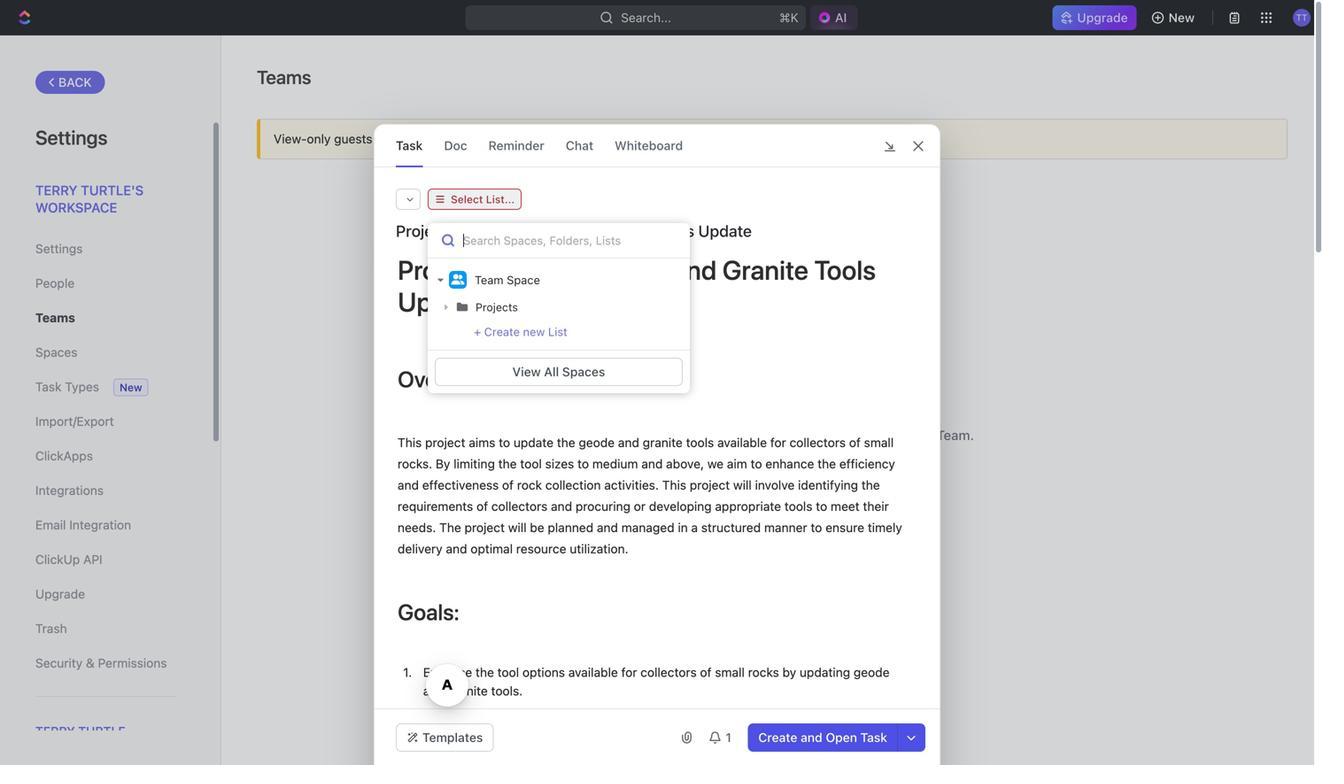 Task type: locate. For each thing, give the bounding box(es) containing it.
1 horizontal spatial new
[[746, 470, 774, 485]]

team down now,
[[777, 470, 811, 485]]

select
[[451, 193, 483, 206]]

0 vertical spatial sizes
[[545, 457, 574, 471]]

spaces inside button
[[562, 365, 605, 379]]

a
[[897, 427, 904, 443], [691, 520, 698, 535]]

the up tools.
[[476, 665, 494, 680]]

create inside "button"
[[759, 730, 798, 745]]

0 vertical spatial team
[[475, 273, 504, 287]]

you
[[570, 427, 594, 443]]

1 vertical spatial team
[[777, 470, 811, 485]]

1 vertical spatial for
[[621, 665, 637, 680]]

0 vertical spatial will
[[519, 132, 538, 146]]

integrations link
[[35, 476, 176, 506]]

1 vertical spatial +
[[734, 470, 743, 485]]

0 horizontal spatial new
[[120, 381, 142, 394]]

2 horizontal spatial new
[[1169, 10, 1195, 25]]

0 horizontal spatial sizes
[[501, 707, 530, 722]]

the
[[557, 435, 576, 450], [498, 457, 517, 471], [818, 457, 836, 471], [862, 478, 880, 493], [476, 665, 494, 680], [454, 707, 473, 722], [473, 749, 491, 763]]

+ down projects
[[474, 325, 481, 338]]

upgrade down clickup
[[35, 587, 85, 601]]

0 vertical spatial tools
[[686, 435, 714, 450]]

api
[[83, 552, 102, 567]]

open
[[826, 730, 857, 745]]

0 horizontal spatial spaces
[[35, 345, 77, 360]]

small
[[864, 435, 894, 450], [715, 665, 745, 680]]

this up developing
[[662, 478, 687, 493]]

and down have
[[642, 457, 663, 471]]

a right the in
[[691, 520, 698, 535]]

granite down enhance
[[448, 684, 488, 698]]

2 vertical spatial tools
[[878, 749, 906, 763]]

0 vertical spatial +
[[474, 325, 481, 338]]

above,
[[666, 457, 704, 471]]

sizes
[[545, 457, 574, 471], [501, 707, 530, 722]]

0 horizontal spatial task
[[35, 380, 62, 394]]

project
[[425, 435, 466, 450], [690, 478, 730, 493], [465, 520, 505, 535]]

by right "start"
[[832, 427, 848, 443]]

available inside this project aims to update the geode and granite tools available for collectors of small rocks. by limiting the tool sizes to medium and above, we aim to enhance the efficiency and effectiveness of rock collection activities. this project will involve identifying the requirements of collectors and procuring or developing appropriate tools to meet their needs. the project will be planned and managed in a structured manner to ensure timely delivery and optimal resource utilization.
[[718, 435, 767, 450]]

spaces up task types
[[35, 345, 77, 360]]

1 horizontal spatial geode
[[854, 665, 890, 680]]

settings element
[[0, 35, 221, 765]]

tool up rock
[[520, 457, 542, 471]]

chat
[[566, 138, 594, 153]]

medium inside this project aims to update the geode and granite tools available for collectors of small rocks. by limiting the tool sizes to medium and above, we aim to enhance the efficiency and effectiveness of rock collection activities. this project will involve identifying the requirements of collectors and procuring or developing appropriate tools to meet their needs. the project will be planned and managed in a structured manner to ensure timely delivery and optimal resource utilization.
[[592, 457, 638, 471]]

team
[[475, 273, 504, 287], [777, 470, 811, 485]]

this
[[398, 435, 422, 450], [662, 478, 687, 493]]

0 horizontal spatial this
[[398, 435, 422, 450]]

view
[[513, 365, 541, 379]]

goals:
[[398, 599, 459, 625]]

view-
[[274, 132, 307, 146]]

geode up versatile
[[854, 665, 890, 680]]

2 vertical spatial tool
[[476, 707, 498, 722]]

for up enhance
[[771, 435, 786, 450]]

1 horizontal spatial create
[[759, 730, 798, 745]]

and down the
[[446, 542, 467, 556]]

task down versatile
[[861, 730, 888, 745]]

settings inside settings link
[[35, 241, 83, 256]]

teams down people
[[35, 310, 75, 325]]

terry
[[35, 182, 77, 198], [35, 724, 75, 739]]

1 vertical spatial settings
[[35, 241, 83, 256]]

providing
[[693, 749, 746, 763]]

1 horizontal spatial a
[[897, 427, 904, 443]]

0 vertical spatial new
[[523, 325, 545, 338]]

1 vertical spatial create
[[759, 730, 798, 745]]

1 vertical spatial will
[[733, 478, 752, 493]]

sizes down tools.
[[501, 707, 530, 722]]

1 terry from the top
[[35, 182, 77, 198]]

terry left turtle
[[35, 724, 75, 739]]

terry inside terry turtle's workspace
[[35, 182, 77, 198]]

tool up tools.
[[498, 665, 519, 680]]

geode
[[579, 435, 615, 450], [854, 665, 890, 680]]

efficiency
[[840, 457, 895, 471]]

2 vertical spatial new
[[746, 470, 774, 485]]

1 horizontal spatial for
[[771, 435, 786, 450]]

clickup api link
[[35, 545, 176, 575]]

and left above
[[598, 707, 619, 722]]

tools up manner on the right of page
[[785, 499, 813, 514]]

activities.
[[604, 478, 659, 493]]

spaces link
[[35, 338, 176, 368]]

2 settings from the top
[[35, 241, 83, 256]]

will up resource
[[508, 520, 527, 535]]

geode up the collection
[[579, 435, 615, 450]]

2 horizontal spatial tools
[[878, 749, 906, 763]]

more
[[721, 707, 750, 722]]

upgrade
[[1078, 10, 1128, 25], [35, 587, 85, 601]]

1 vertical spatial a
[[691, 520, 698, 535]]

1 horizontal spatial tools
[[785, 499, 813, 514]]

view all spaces button
[[435, 358, 683, 386]]

tools up above,
[[686, 435, 714, 450]]

will down the aim
[[733, 478, 752, 493]]

a inside this project aims to update the geode and granite tools available for collectors of small rocks. by limiting the tool sizes to medium and above, we aim to enhance the efficiency and effectiveness of rock collection activities. this project will involve identifying the requirements of collectors and procuring or developing appropriate tools to meet their needs. the project will be planned and managed in a structured manner to ensure timely delivery and optimal resource utilization.
[[691, 520, 698, 535]]

medium up activities. on the bottom left
[[592, 457, 638, 471]]

above
[[622, 707, 657, 722]]

new inside 'new' button
[[1169, 10, 1195, 25]]

0 horizontal spatial small
[[715, 665, 745, 680]]

charter:
[[486, 254, 583, 286]]

1 vertical spatial this
[[662, 478, 687, 493]]

0 vertical spatial upgrade link
[[1053, 5, 1137, 30]]

upgrade link up trash link on the left bottom of the page
[[35, 579, 176, 609]]

1 vertical spatial small
[[715, 665, 745, 680]]

0 vertical spatial new
[[1169, 10, 1195, 25]]

create and open task
[[759, 730, 888, 745]]

available right 'options'
[[569, 665, 618, 680]]

2 horizontal spatial task
[[861, 730, 888, 745]]

task for task types
[[35, 380, 62, 394]]

effectiveness
[[422, 478, 499, 493]]

1 vertical spatial new
[[908, 427, 934, 443]]

create down projects
[[484, 325, 520, 338]]

1 horizontal spatial task
[[396, 138, 423, 153]]

0 horizontal spatial geode
[[579, 435, 615, 450]]

small up the efficiency
[[864, 435, 894, 450]]

project down we
[[690, 478, 730, 493]]

0 vertical spatial geode
[[579, 435, 615, 450]]

be
[[621, 132, 635, 146], [530, 520, 544, 535]]

optimal
[[471, 542, 513, 556]]

available
[[718, 435, 767, 450], [569, 665, 618, 680]]

settings up people
[[35, 241, 83, 256]]

granite
[[643, 435, 683, 450], [448, 684, 488, 698]]

2 vertical spatial by
[[676, 749, 690, 763]]

1 vertical spatial tool
[[498, 665, 519, 680]]

1 horizontal spatial new
[[908, 427, 934, 443]]

we
[[708, 457, 724, 471]]

+ for + create new list
[[474, 325, 481, 338]]

meet
[[831, 499, 860, 514]]

all
[[544, 365, 559, 379]]

0 vertical spatial spaces
[[35, 345, 77, 360]]

sizes inside enhance the tool options available for collectors of small rocks by updating geode and granite tools. limit the tool sizes to medium and above to provide more practical and versatile options. improve the overall experience of collectors by providing efficient and effective tools
[[501, 707, 530, 722]]

spaces right all
[[562, 365, 605, 379]]

converted
[[638, 132, 696, 146]]

of up provide
[[700, 665, 712, 680]]

0 horizontal spatial be
[[530, 520, 544, 535]]

1 vertical spatial tools
[[785, 499, 813, 514]]

task left types
[[35, 380, 62, 394]]

delivery
[[398, 542, 443, 556]]

0 vertical spatial be
[[621, 132, 635, 146]]

clickup
[[35, 552, 80, 567]]

0 vertical spatial for
[[771, 435, 786, 450]]

1 horizontal spatial sizes
[[545, 457, 574, 471]]

team up projects
[[475, 273, 504, 287]]

medium up experience
[[548, 707, 594, 722]]

0 vertical spatial tool
[[520, 457, 542, 471]]

1 horizontal spatial available
[[718, 435, 767, 450]]

spaces
[[35, 345, 77, 360], [562, 365, 605, 379]]

new inside settings element
[[120, 381, 142, 394]]

0 vertical spatial by
[[832, 427, 848, 443]]

whiteboard
[[615, 138, 683, 153]]

practical
[[754, 707, 803, 722]]

be up resource
[[530, 520, 544, 535]]

1 vertical spatial upgrade link
[[35, 579, 176, 609]]

task inside settings element
[[35, 380, 62, 394]]

this project aims to update the geode and granite tools available for collectors of small rocks. by limiting the tool sizes to medium and above, we aim to enhance the efficiency and effectiveness of rock collection activities. this project will involve identifying the requirements of collectors and procuring or developing appropriate tools to meet their needs. the project will be planned and managed in a structured manner to ensure timely delivery and optimal resource utilization.
[[398, 435, 906, 556]]

0 horizontal spatial available
[[569, 665, 618, 680]]

1 horizontal spatial +
[[734, 470, 743, 485]]

and down task name text field
[[672, 254, 717, 286]]

1 horizontal spatial team
[[777, 470, 811, 485]]

0 vertical spatial project
[[425, 435, 466, 450]]

be inside this project aims to update the geode and granite tools available for collectors of small rocks. by limiting the tool sizes to medium and above, we aim to enhance the efficiency and effectiveness of rock collection activities. this project will involve identifying the requirements of collectors and procuring or developing appropriate tools to meet their needs. the project will be planned and managed in a structured manner to ensure timely delivery and optimal resource utilization.
[[530, 520, 544, 535]]

1 horizontal spatial granite
[[643, 435, 683, 450]]

1 vertical spatial terry
[[35, 724, 75, 739]]

settings link
[[35, 234, 176, 264]]

and up activities. on the bottom left
[[618, 435, 640, 450]]

and left the open
[[801, 730, 823, 745]]

this up rocks.
[[398, 435, 422, 450]]

1 horizontal spatial spaces
[[562, 365, 605, 379]]

overall
[[494, 749, 532, 763]]

tools right effective
[[878, 749, 906, 763]]

provide
[[675, 707, 718, 722]]

the up 'options.'
[[454, 707, 473, 722]]

geode inside this project aims to update the geode and granite tools available for collectors of small rocks. by limiting the tool sizes to medium and above, we aim to enhance the efficiency and effectiveness of rock collection activities. this project will involve identifying the requirements of collectors and procuring or developing appropriate tools to meet their needs. the project will be planned and managed in a structured manner to ensure timely delivery and optimal resource utilization.
[[579, 435, 615, 450]]

to right above
[[660, 707, 672, 722]]

now,
[[768, 427, 796, 443]]

Search Spaces, Folders, Lists text field
[[428, 223, 690, 259]]

0 vertical spatial settings
[[35, 126, 108, 149]]

will
[[519, 132, 538, 146], [733, 478, 752, 493], [508, 520, 527, 535]]

the right limiting
[[498, 457, 517, 471]]

tool
[[520, 457, 542, 471], [498, 665, 519, 680], [476, 707, 498, 722]]

managed
[[622, 520, 675, 535]]

1 vertical spatial spaces
[[562, 365, 605, 379]]

of
[[849, 435, 861, 450], [502, 478, 514, 493], [477, 499, 488, 514], [700, 665, 712, 680], [601, 749, 613, 763]]

to right the aim
[[751, 457, 762, 471]]

and inside project charter: geode and granite tools update
[[672, 254, 717, 286]]

settings down back link
[[35, 126, 108, 149]]

project up by
[[425, 435, 466, 450]]

back
[[58, 75, 92, 89]]

0 vertical spatial this
[[398, 435, 422, 450]]

select list...
[[451, 193, 515, 206]]

geode inside enhance the tool options available for collectors of small rocks by updating geode and granite tools. limit the tool sizes to medium and above to provide more practical and versatile options. improve the overall experience of collectors by providing efficient and effective tools
[[854, 665, 890, 680]]

0 horizontal spatial for
[[621, 665, 637, 680]]

0 vertical spatial small
[[864, 435, 894, 450]]

sizes up the collection
[[545, 457, 574, 471]]

0 horizontal spatial granite
[[448, 684, 488, 698]]

0 horizontal spatial new
[[523, 325, 545, 338]]

to
[[464, 132, 475, 146], [699, 132, 711, 146], [499, 435, 510, 450], [578, 457, 589, 471], [751, 457, 762, 471], [816, 499, 828, 514], [811, 520, 822, 535], [534, 707, 545, 722], [660, 707, 672, 722]]

by left providing
[[676, 749, 690, 763]]

1 vertical spatial be
[[530, 520, 544, 535]]

the up the identifying
[[818, 457, 836, 471]]

for up above
[[621, 665, 637, 680]]

1 vertical spatial new
[[120, 381, 142, 394]]

collectors down above
[[616, 749, 673, 763]]

0 vertical spatial task
[[396, 138, 423, 153]]

granite inside enhance the tool options available for collectors of small rocks by updating geode and granite tools. limit the tool sizes to medium and above to provide more practical and versatile options. improve the overall experience of collectors by providing efficient and effective tools
[[448, 684, 488, 698]]

0 horizontal spatial +
[[474, 325, 481, 338]]

new left "team."
[[908, 427, 934, 443]]

+
[[474, 325, 481, 338], [734, 470, 743, 485]]

1 vertical spatial upgrade
[[35, 587, 85, 601]]

be left converted
[[621, 132, 635, 146]]

new
[[1169, 10, 1195, 25], [120, 381, 142, 394], [746, 470, 774, 485]]

tool down tools.
[[476, 707, 498, 722]]

0 vertical spatial available
[[718, 435, 767, 450]]

1 vertical spatial medium
[[548, 707, 594, 722]]

1 vertical spatial geode
[[854, 665, 890, 680]]

clickapps
[[35, 449, 93, 463]]

by right "rocks"
[[783, 665, 797, 680]]

0 vertical spatial medium
[[592, 457, 638, 471]]

1 vertical spatial available
[[569, 665, 618, 680]]

a right adding
[[897, 427, 904, 443]]

teams link
[[35, 303, 176, 333]]

1 vertical spatial granite
[[448, 684, 488, 698]]

1 horizontal spatial be
[[621, 132, 635, 146]]

0 horizontal spatial create
[[484, 325, 520, 338]]

tools
[[686, 435, 714, 450], [785, 499, 813, 514], [878, 749, 906, 763]]

granite up above,
[[643, 435, 683, 450]]

0 horizontal spatial a
[[691, 520, 698, 535]]

0 vertical spatial granite
[[643, 435, 683, 450]]

0 horizontal spatial team
[[475, 273, 504, 287]]

0 vertical spatial upgrade
[[1078, 10, 1128, 25]]

and inside "button"
[[801, 730, 823, 745]]

tool inside this project aims to update the geode and granite tools available for collectors of small rocks. by limiting the tool sizes to medium and above, we aim to enhance the efficiency and effectiveness of rock collection activities. this project will involve identifying the requirements of collectors and procuring or developing appropriate tools to meet their needs. the project will be planned and managed in a structured manner to ensure timely delivery and optimal resource utilization.
[[520, 457, 542, 471]]

to left ensure
[[811, 520, 822, 535]]

project up "optimal" at the left
[[465, 520, 505, 535]]

settings
[[35, 126, 108, 149], [35, 241, 83, 256]]

terry for terry turtle's workspace
[[35, 182, 77, 198]]

email integration
[[35, 518, 131, 532]]

new left 'list'
[[523, 325, 545, 338]]

2 vertical spatial task
[[861, 730, 888, 745]]

identifying
[[798, 478, 858, 493]]

small left "rocks"
[[715, 665, 745, 680]]

task left added
[[396, 138, 423, 153]]

only
[[307, 132, 331, 146]]

sizes inside this project aims to update the geode and granite tools available for collectors of small rocks. by limiting the tool sizes to medium and above, we aim to enhance the efficiency and effectiveness of rock collection activities. this project will involve identifying the requirements of collectors and procuring or developing appropriate tools to meet their needs. the project will be planned and managed in a structured manner to ensure timely delivery and optimal resource utilization.
[[545, 457, 574, 471]]

0 vertical spatial a
[[897, 427, 904, 443]]

permissions
[[98, 656, 167, 671]]

and up "planned"
[[551, 499, 572, 514]]

teams inside settings element
[[35, 310, 75, 325]]

enhance
[[766, 457, 814, 471]]

adding
[[851, 427, 894, 443]]

2 terry from the top
[[35, 724, 75, 739]]

utilization.
[[570, 542, 629, 556]]

+ right we
[[734, 470, 743, 485]]

0 horizontal spatial upgrade
[[35, 587, 85, 601]]

will left automatically
[[519, 132, 538, 146]]

0 vertical spatial terry
[[35, 182, 77, 198]]

task button
[[396, 125, 423, 167]]

of up the efficiency
[[849, 435, 861, 450]]

upgrade left 'new' button
[[1078, 10, 1128, 25]]

tools
[[814, 254, 876, 286]]

upgrade link left 'new' button
[[1053, 5, 1137, 30]]

teams right doc on the top left of page
[[479, 132, 516, 146]]

terry turtle
[[35, 724, 126, 739]]

1 vertical spatial task
[[35, 380, 62, 394]]

0 horizontal spatial by
[[676, 749, 690, 763]]

ensure
[[826, 520, 865, 535]]

improve
[[423, 749, 469, 763]]

terry for terry turtle
[[35, 724, 75, 739]]

create up the efficient in the right of the page
[[759, 730, 798, 745]]

1 vertical spatial sizes
[[501, 707, 530, 722]]

available up the aim
[[718, 435, 767, 450]]

of right experience
[[601, 749, 613, 763]]

terry up workspace
[[35, 182, 77, 198]]



Task type: vqa. For each thing, say whether or not it's contained in the screenshot.
Search Tasks... TEXT FIELD
no



Task type: describe. For each thing, give the bounding box(es) containing it.
and up create and open task
[[806, 707, 828, 722]]

collection
[[546, 478, 601, 493]]

the down the efficiency
[[862, 478, 880, 493]]

doc
[[444, 138, 467, 153]]

and down procuring
[[597, 520, 618, 535]]

to up the collection
[[578, 457, 589, 471]]

task inside "button"
[[861, 730, 888, 745]]

guests.
[[742, 132, 784, 146]]

trash
[[35, 621, 67, 636]]

don't
[[597, 427, 630, 443]]

space
[[507, 273, 540, 287]]

security
[[35, 656, 83, 671]]

select list... button
[[428, 189, 522, 210]]

limiting
[[454, 457, 495, 471]]

medium inside enhance the tool options available for collectors of small rocks by updating geode and granite tools. limit the tool sizes to medium and above to provide more practical and versatile options. improve the overall experience of collectors by providing efficient and effective tools
[[548, 707, 594, 722]]

small inside enhance the tool options available for collectors of small rocks by updating geode and granite tools. limit the tool sizes to medium and above to provide more practical and versatile options. improve the overall experience of collectors by providing efficient and effective tools
[[715, 665, 745, 680]]

to left paid
[[699, 132, 711, 146]]

tools inside enhance the tool options available for collectors of small rocks by updating geode and granite tools. limit the tool sizes to medium and above to provide more practical and versatile options. improve the overall experience of collectors by providing efficient and effective tools
[[878, 749, 906, 763]]

1 settings from the top
[[35, 126, 108, 149]]

timely
[[868, 520, 902, 535]]

+ for + new team
[[734, 470, 743, 485]]

2 vertical spatial will
[[508, 520, 527, 535]]

resource
[[516, 542, 567, 556]]

collectors down rock
[[492, 499, 548, 514]]

workspace
[[35, 200, 117, 215]]

import/export link
[[35, 407, 176, 437]]

list...
[[486, 193, 515, 206]]

appropriate
[[715, 499, 781, 514]]

the left overall
[[473, 749, 491, 763]]

rocks.
[[398, 457, 432, 471]]

to down the identifying
[[816, 499, 828, 514]]

effective
[[824, 749, 874, 763]]

requirements
[[398, 499, 473, 514]]

project charter: geode and granite tools update dialog
[[374, 124, 941, 765]]

teams up view-
[[257, 66, 311, 88]]

available inside enhance the tool options available for collectors of small rocks by updating geode and granite tools. limit the tool sizes to medium and above to provide more practical and versatile options. improve the overall experience of collectors by providing efficient and effective tools
[[569, 665, 618, 680]]

have
[[633, 427, 662, 443]]

team.
[[937, 427, 974, 443]]

tools.
[[491, 684, 523, 698]]

aim
[[727, 457, 747, 471]]

project charter: geode and granite tools update
[[398, 254, 882, 318]]

aims
[[469, 435, 496, 450]]

team space
[[475, 273, 540, 287]]

involve
[[755, 478, 795, 493]]

0 vertical spatial create
[[484, 325, 520, 338]]

upgrade inside settings element
[[35, 587, 85, 601]]

user group image
[[451, 274, 465, 285]]

of left rock
[[502, 478, 514, 493]]

teams up we
[[691, 427, 732, 443]]

reminder button
[[489, 125, 545, 167]]

0 horizontal spatial upgrade link
[[35, 579, 176, 609]]

task for task
[[396, 138, 423, 153]]

trash link
[[35, 614, 176, 644]]

Task Name text field
[[396, 221, 922, 242]]

manner
[[764, 520, 808, 535]]

1 horizontal spatial upgrade
[[1078, 10, 1128, 25]]

clickup api
[[35, 552, 102, 567]]

&
[[86, 656, 95, 671]]

geode
[[588, 254, 667, 286]]

limit
[[423, 707, 451, 722]]

paid
[[714, 132, 739, 146]]

⌘k
[[780, 10, 799, 25]]

to right added
[[464, 132, 475, 146]]

are
[[403, 132, 421, 146]]

projects
[[476, 301, 518, 314]]

list
[[548, 325, 568, 338]]

integration
[[69, 518, 131, 532]]

updating
[[800, 665, 850, 680]]

1 horizontal spatial upgrade link
[[1053, 5, 1137, 30]]

1 horizontal spatial this
[[662, 478, 687, 493]]

+ new team
[[734, 470, 811, 485]]

options.
[[423, 726, 469, 740]]

search...
[[621, 10, 672, 25]]

to down 'options'
[[534, 707, 545, 722]]

2 vertical spatial project
[[465, 520, 505, 535]]

planned
[[548, 520, 594, 535]]

clickapps link
[[35, 441, 176, 471]]

integrations
[[35, 483, 104, 498]]

efficient
[[750, 749, 796, 763]]

types
[[65, 380, 99, 394]]

import/export
[[35, 414, 114, 429]]

update
[[514, 435, 554, 450]]

spaces inside settings element
[[35, 345, 77, 360]]

create and open task button
[[748, 724, 898, 752]]

the
[[440, 520, 461, 535]]

view all spaces
[[513, 365, 605, 379]]

overview:
[[398, 366, 496, 392]]

versatile
[[831, 707, 879, 722]]

the right the update
[[557, 435, 576, 450]]

granite inside this project aims to update the geode and granite tools available for collectors of small rocks. by limiting the tool sizes to medium and above, we aim to enhance the efficiency and effectiveness of rock collection activities. this project will involve identifying the requirements of collectors and procuring or developing appropriate tools to meet their needs. the project will be planned and managed in a structured manner to ensure timely delivery and optimal resource utilization.
[[643, 435, 683, 450]]

1 vertical spatial by
[[783, 665, 797, 680]]

any
[[666, 427, 688, 443]]

developing
[[649, 499, 712, 514]]

terry turtle's workspace
[[35, 182, 144, 215]]

for inside enhance the tool options available for collectors of small rocks by updating geode and granite tools. limit the tool sizes to medium and above to provide more practical and versatile options. improve the overall experience of collectors by providing efficient and effective tools
[[621, 665, 637, 680]]

granite
[[723, 254, 809, 286]]

turtle
[[78, 724, 126, 739]]

or
[[634, 499, 646, 514]]

procuring
[[576, 499, 631, 514]]

and down create and open task
[[800, 749, 821, 763]]

small inside this project aims to update the geode and granite tools available for collectors of small rocks. by limiting the tool sizes to medium and above, we aim to enhance the efficiency and effectiveness of rock collection activities. this project will involve identifying the requirements of collectors and procuring or developing appropriate tools to meet their needs. the project will be planned and managed in a structured manner to ensure timely delivery and optimal resource utilization.
[[864, 435, 894, 450]]

security & permissions
[[35, 656, 167, 671]]

1 vertical spatial project
[[690, 478, 730, 493]]

right
[[735, 427, 764, 443]]

whiteboard button
[[615, 125, 683, 167]]

rock
[[517, 478, 542, 493]]

project
[[398, 254, 481, 286]]

added
[[425, 132, 461, 146]]

in
[[678, 520, 688, 535]]

and down enhance
[[423, 684, 445, 698]]

people
[[35, 276, 75, 291]]

collectors up enhance
[[790, 435, 846, 450]]

collectors up provide
[[641, 665, 697, 680]]

task types
[[35, 380, 99, 394]]

of down effectiveness
[[477, 499, 488, 514]]

needs.
[[398, 520, 436, 535]]

update
[[398, 286, 485, 318]]

new button
[[1144, 4, 1206, 32]]

0 horizontal spatial tools
[[686, 435, 714, 450]]

and down rocks.
[[398, 478, 419, 493]]

structured
[[701, 520, 761, 535]]

to right the aims
[[499, 435, 510, 450]]

people link
[[35, 268, 176, 299]]

for inside this project aims to update the geode and granite tools available for collectors of small rocks. by limiting the tool sizes to medium and above, we aim to enhance the efficiency and effectiveness of rock collection activities. this project will involve identifying the requirements of collectors and procuring or developing appropriate tools to meet their needs. the project will be planned and managed in a structured manner to ensure timely delivery and optimal resource utilization.
[[771, 435, 786, 450]]

their
[[863, 499, 889, 514]]



